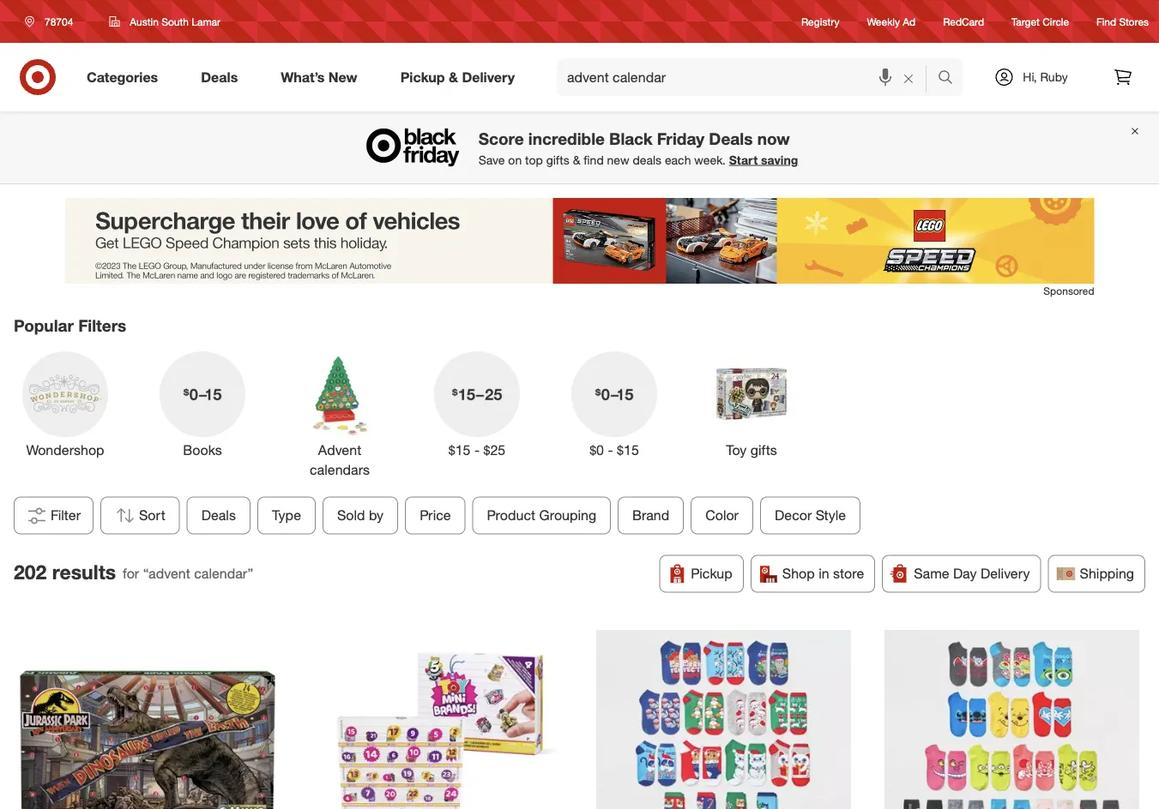 Task type: vqa. For each thing, say whether or not it's contained in the screenshot.
Charlotte Midtown shop this store
no



Task type: describe. For each thing, give the bounding box(es) containing it.
new
[[607, 152, 629, 167]]

registry
[[801, 15, 840, 28]]

pickup for pickup & delivery
[[400, 69, 445, 85]]

deals for deals button
[[201, 508, 236, 524]]

weekly
[[867, 15, 900, 28]]

style
[[816, 508, 846, 524]]

color
[[705, 508, 739, 524]]

weekly ad
[[867, 15, 916, 28]]

brand
[[633, 508, 669, 524]]

find
[[1097, 15, 1116, 28]]

advent calendars
[[310, 442, 370, 479]]

calendar"
[[194, 566, 253, 583]]

black
[[609, 129, 653, 148]]

shop in store button
[[750, 556, 875, 593]]

$0 - $15 link
[[563, 348, 666, 460]]

pickup button
[[659, 556, 744, 593]]

product grouping button
[[472, 497, 611, 535]]

shipping button
[[1048, 556, 1145, 593]]

deals
[[633, 152, 662, 167]]

deals for deals 'link'
[[201, 69, 238, 85]]

registry link
[[801, 14, 840, 29]]

target
[[1012, 15, 1040, 28]]

saving
[[761, 152, 798, 167]]

sort button
[[100, 497, 180, 535]]

incredible
[[528, 129, 605, 148]]

What can we help you find? suggestions appear below search field
[[557, 58, 942, 96]]

pickup & delivery link
[[386, 58, 536, 96]]

advent calendars link
[[288, 348, 391, 480]]

for
[[123, 566, 139, 583]]

product grouping
[[487, 508, 596, 524]]

austin south lamar button
[[98, 6, 232, 37]]

202 results for "advent calendar"
[[14, 560, 253, 584]]

1 $15 from the left
[[449, 442, 471, 459]]

delivery for same day delivery
[[981, 566, 1030, 583]]

on
[[508, 152, 522, 167]]

score incredible black friday deals now save on top gifts & find new deals each week. start saving
[[479, 129, 798, 167]]

& inside score incredible black friday deals now save on top gifts & find new deals each week. start saving
[[573, 152, 580, 167]]

advent
[[318, 442, 361, 459]]

pickup for pickup
[[691, 566, 732, 583]]

top
[[525, 152, 543, 167]]

price
[[420, 508, 451, 524]]

$0 - $15
[[590, 442, 639, 459]]

$15 - $25
[[449, 442, 506, 459]]

filter
[[51, 508, 81, 524]]

toy gifts
[[726, 442, 777, 459]]

product
[[487, 508, 536, 524]]

"advent
[[143, 566, 190, 583]]

sort
[[139, 508, 165, 524]]

sold by
[[337, 508, 384, 524]]

hi, ruby
[[1023, 69, 1068, 85]]

advertisement region
[[65, 198, 1094, 284]]

shop in store
[[782, 566, 864, 583]]

stores
[[1119, 15, 1149, 28]]

circle
[[1043, 15, 1069, 28]]

& inside pickup & delivery link
[[449, 69, 458, 85]]

price button
[[405, 497, 466, 535]]

save
[[479, 152, 505, 167]]

find stores
[[1097, 15, 1149, 28]]

deals inside score incredible black friday deals now save on top gifts & find new deals each week. start saving
[[709, 129, 753, 148]]

$25
[[484, 442, 506, 459]]

results
[[52, 560, 116, 584]]

1 horizontal spatial gifts
[[750, 442, 777, 459]]

toy
[[726, 442, 747, 459]]

- for $15
[[474, 442, 480, 459]]

deals link
[[186, 58, 259, 96]]

sold by button
[[323, 497, 398, 535]]

each
[[665, 152, 691, 167]]

what's
[[281, 69, 325, 85]]

wondershop link
[[14, 348, 117, 460]]

decor style
[[775, 508, 846, 524]]



Task type: locate. For each thing, give the bounding box(es) containing it.
1 horizontal spatial pickup
[[691, 566, 732, 583]]

deals
[[201, 69, 238, 85], [709, 129, 753, 148], [201, 508, 236, 524]]

0 horizontal spatial -
[[474, 442, 480, 459]]

find stores link
[[1097, 14, 1149, 29]]

books
[[183, 442, 222, 459]]

friday
[[657, 129, 704, 148]]

by
[[369, 508, 384, 524]]

find
[[584, 152, 604, 167]]

deals down the lamar
[[201, 69, 238, 85]]

weekly ad link
[[867, 14, 916, 29]]

sponsored
[[1044, 285, 1094, 298]]

decor style button
[[760, 497, 861, 535]]

1 horizontal spatial &
[[573, 152, 580, 167]]

0 vertical spatial gifts
[[546, 152, 569, 167]]

0 horizontal spatial gifts
[[546, 152, 569, 167]]

what's new link
[[266, 58, 379, 96]]

calendars
[[310, 462, 370, 479]]

gifts right toy
[[750, 442, 777, 459]]

decor
[[775, 508, 812, 524]]

filter button
[[14, 497, 94, 535]]

1 - from the left
[[474, 442, 480, 459]]

deals inside 'link'
[[201, 69, 238, 85]]

deals inside button
[[201, 508, 236, 524]]

$15 right '$0' at the bottom of page
[[617, 442, 639, 459]]

0 horizontal spatial &
[[449, 69, 458, 85]]

1 vertical spatial gifts
[[750, 442, 777, 459]]

0 horizontal spatial delivery
[[462, 69, 515, 85]]

pickup inside button
[[691, 566, 732, 583]]

1 vertical spatial deals
[[709, 129, 753, 148]]

filters
[[78, 316, 126, 336]]

what's new
[[281, 69, 357, 85]]

redcard link
[[943, 14, 984, 29]]

gifts
[[546, 152, 569, 167], [750, 442, 777, 459]]

deals up start
[[709, 129, 753, 148]]

jurassic world 30th anniversary holiday advent calendar mini figure set (target exclusive) image
[[20, 631, 275, 810], [20, 631, 275, 810]]

2 $15 from the left
[[617, 442, 639, 459]]

pickup down color button
[[691, 566, 732, 583]]

south
[[161, 15, 189, 28]]

popular filters
[[14, 316, 126, 336]]

same day delivery
[[914, 566, 1030, 583]]

delivery for pickup & delivery
[[462, 69, 515, 85]]

search button
[[930, 58, 971, 100]]

popular
[[14, 316, 74, 336]]

ad
[[903, 15, 916, 28]]

books link
[[151, 348, 254, 460]]

1 horizontal spatial $15
[[617, 442, 639, 459]]

search
[[930, 70, 971, 87]]

week.
[[694, 152, 726, 167]]

same day delivery button
[[882, 556, 1041, 593]]

day
[[953, 566, 977, 583]]

gifts down 'incredible'
[[546, 152, 569, 167]]

1 vertical spatial delivery
[[981, 566, 1030, 583]]

$15 left the $25
[[449, 442, 471, 459]]

same
[[914, 566, 949, 583]]

deals up calendar"
[[201, 508, 236, 524]]

grouping
[[539, 508, 596, 524]]

0 horizontal spatial $15
[[449, 442, 471, 459]]

score
[[479, 129, 524, 148]]

target circle link
[[1012, 14, 1069, 29]]

$15 - $25 link
[[426, 348, 528, 460]]

1 horizontal spatial delivery
[[981, 566, 1030, 583]]

pickup right new
[[400, 69, 445, 85]]

brand button
[[618, 497, 684, 535]]

78704 button
[[14, 6, 91, 37]]

ruby
[[1040, 69, 1068, 85]]

delivery inside button
[[981, 566, 1030, 583]]

delivery right the day
[[981, 566, 1030, 583]]

0 horizontal spatial pickup
[[400, 69, 445, 85]]

2 - from the left
[[608, 442, 613, 459]]

categories
[[87, 69, 158, 85]]

in
[[819, 566, 829, 583]]

now
[[757, 129, 790, 148]]

5 surprise toy mini brands global series 3 advent calendar image
[[308, 631, 563, 810], [308, 631, 563, 810]]

type button
[[257, 497, 316, 535]]

0 vertical spatial deals
[[201, 69, 238, 85]]

deals button
[[187, 497, 251, 535]]

new
[[328, 69, 357, 85]]

pickup & delivery
[[400, 69, 515, 85]]

0 vertical spatial delivery
[[462, 69, 515, 85]]

0 vertical spatial pickup
[[400, 69, 445, 85]]

pickup
[[400, 69, 445, 85], [691, 566, 732, 583]]

- left the $25
[[474, 442, 480, 459]]

78704
[[45, 15, 73, 28]]

redcard
[[943, 15, 984, 28]]

gifts inside score incredible black friday deals now save on top gifts & find new deals each week. start saving
[[546, 152, 569, 167]]

$15
[[449, 442, 471, 459], [617, 442, 639, 459]]

1 horizontal spatial -
[[608, 442, 613, 459]]

delivery up score
[[462, 69, 515, 85]]

$0
[[590, 442, 604, 459]]

- for $0
[[608, 442, 613, 459]]

2 vertical spatial deals
[[201, 508, 236, 524]]

austin
[[130, 15, 159, 28]]

0 vertical spatial &
[[449, 69, 458, 85]]

1 vertical spatial &
[[573, 152, 580, 167]]

hi,
[[1023, 69, 1037, 85]]

store
[[833, 566, 864, 583]]

type
[[272, 508, 301, 524]]

shipping
[[1080, 566, 1134, 583]]

- right '$0' at the bottom of page
[[608, 442, 613, 459]]

target circle
[[1012, 15, 1069, 28]]

sold
[[337, 508, 365, 524]]

women's holiday cats 15 days of socks advent calendar - assorted colors 4-10 image
[[596, 631, 851, 810], [596, 631, 851, 810]]

women's disney 100th anniversary 15 days of socks advent calendar - assorted colors 4-10 image
[[884, 631, 1139, 810], [884, 631, 1139, 810]]

austin south lamar
[[130, 15, 221, 28]]

wondershop
[[26, 442, 104, 459]]

1 vertical spatial pickup
[[691, 566, 732, 583]]

toy gifts link
[[700, 348, 803, 460]]

start
[[729, 152, 758, 167]]

categories link
[[72, 58, 179, 96]]

delivery
[[462, 69, 515, 85], [981, 566, 1030, 583]]



